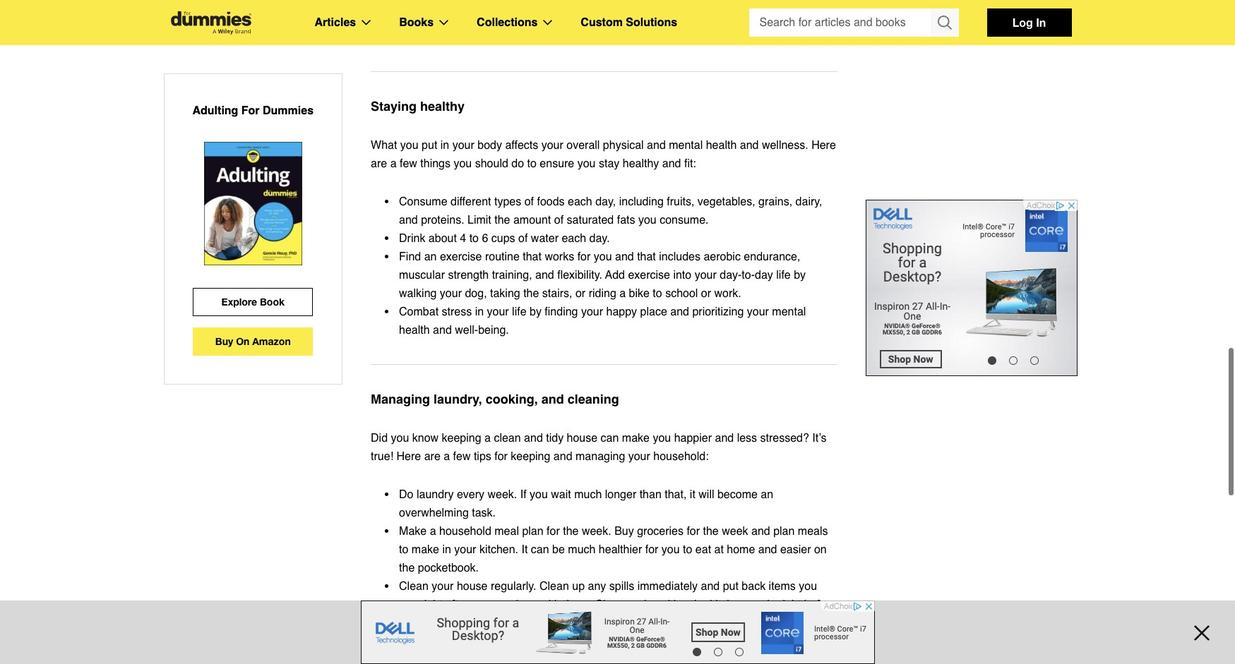 Task type: vqa. For each thing, say whether or not it's contained in the screenshot.
THE ABOUT
yes



Task type: describe. For each thing, give the bounding box(es) containing it.
overwhelming
[[399, 507, 469, 520]]

longer
[[605, 489, 637, 502]]

finding
[[545, 306, 578, 319]]

you down them.
[[557, 618, 576, 630]]

kitchen
[[710, 599, 746, 612]]

articles
[[315, 16, 356, 29]]

healthy inside what you put in your body affects your overall physical and mental health and wellness. here are a few things you should do to ensure you stay healthy and fit:
[[623, 158, 659, 170]]

0 horizontal spatial keeping
[[442, 432, 482, 445]]

the down wait
[[563, 526, 579, 538]]

log
[[1013, 16, 1033, 29]]

your down pocketbook.
[[432, 581, 454, 594]]

stay inside what you put in your body affects your overall physical and mental health and wellness. here are a few things you should do to ensure you stay healthy and fit:
[[599, 158, 620, 170]]

do laundry every week. if you wait much longer than that, it will become an overwhelming task. make a household meal plan for the week. buy groceries for the week and plan meals to make in your kitchen. it can be much healthier for you to eat at home and easier on the pocketbook. clean your house regularly. clean up any spills immediately and put back items you use right after you are done with them. clean and sanitize the kitchen each night before you head to bed. the last thing you want to see in the morning is a pile of dishes waiting to be washed.
[[399, 489, 837, 649]]

1 horizontal spatial keeping
[[511, 451, 551, 464]]

back
[[742, 581, 766, 594]]

different
[[451, 196, 491, 208]]

your up continue
[[434, 13, 456, 25]]

the up morning
[[691, 599, 707, 612]]

happy
[[607, 306, 637, 319]]

you up household:
[[653, 432, 671, 445]]

and up stairs,
[[536, 269, 554, 282]]

habits
[[508, 13, 538, 25]]

every
[[457, 489, 485, 502]]

1 horizontal spatial plan
[[522, 526, 544, 538]]

pay
[[525, 31, 543, 44]]

wait
[[551, 489, 571, 502]]

books
[[399, 16, 434, 29]]

use
[[399, 599, 417, 612]]

period
[[546, 31, 578, 44]]

here inside what you put in your body affects your overall physical and mental health and wellness. here are a few things you should do to ensure you stay healthy and fit:
[[812, 139, 836, 152]]

wellness.
[[762, 139, 809, 152]]

what you put in your body affects your overall physical and mental health and wellness. here are a few things you should do to ensure you stay healthy and fit:
[[371, 139, 836, 170]]

groceries
[[637, 526, 684, 538]]

1 horizontal spatial be
[[553, 544, 565, 557]]

types
[[495, 196, 522, 208]]

stairs,
[[543, 288, 573, 300]]

for down wait
[[547, 526, 560, 538]]

pile
[[735, 618, 753, 630]]

household:
[[654, 451, 709, 464]]

should
[[475, 158, 509, 170]]

waiting
[[399, 636, 434, 649]]

consume
[[399, 196, 448, 208]]

and up kitchen
[[701, 581, 720, 594]]

staying healthy
[[371, 99, 465, 114]]

endurance,
[[744, 251, 801, 264]]

home
[[727, 544, 756, 557]]

a left 'tips'
[[444, 451, 450, 464]]

health inside consume different types of foods each day, including fruits, vegetables, grains, dairy, and proteins. limit the amount of saturated fats you consume. drink about 4 to 6 cups of water each day. find an exercise routine that works for you and that includes aerobic endurance, muscular strength training, and flexibility. add exercise into your day-to-day life by walking your dog, taking the stairs, or riding a bike to school or work. combat stress in your life by finding your happy place and prioritizing your mental health and well-being.
[[399, 324, 430, 337]]

of inside do laundry every week. if you wait much longer than that, it will become an overwhelming task. make a household meal plan for the week. buy groceries for the week and plan meals to make in your kitchen. it can be much healthier for you to eat at home and easier on the pocketbook. clean your house regularly. clean up any spills immediately and put back items you use right after you are done with them. clean and sanitize the kitchen each night before you head to bed. the last thing you want to see in the morning is a pile of dishes waiting to be washed.
[[756, 618, 765, 630]]

book
[[260, 296, 285, 308]]

and right home
[[759, 544, 778, 557]]

1 vertical spatial life
[[512, 306, 527, 319]]

to down make on the left of page
[[399, 544, 409, 557]]

stress
[[442, 306, 472, 319]]

custom solutions link
[[581, 13, 678, 32]]

dog,
[[465, 288, 487, 300]]

day
[[755, 269, 774, 282]]

1 horizontal spatial life
[[777, 269, 791, 282]]

the down sanitize
[[652, 618, 667, 630]]

add
[[605, 269, 625, 282]]

up
[[572, 581, 585, 594]]

in inside what you put in your body affects your overall physical and mental health and wellness. here are a few things you should do to ensure you stay healthy and fit:
[[441, 139, 450, 152]]

few inside did you know keeping a clean and tidy house can make you happier and less stressed? it's true! here are a few tips for keeping and managing your household:
[[453, 451, 471, 464]]

and up tidy
[[542, 392, 564, 407]]

stressed?
[[761, 432, 810, 445]]

collections
[[477, 16, 538, 29]]

few inside what you put in your body affects your overall physical and mental health and wellness. here are a few things you should do to ensure you stay healthy and fit:
[[400, 158, 417, 170]]

explore book
[[222, 296, 285, 308]]

plan inside adjust your spending habits to stay in line with what you've allotted. continue your plan each pay period and adjust as needed.
[[473, 31, 494, 44]]

of right cups
[[519, 232, 528, 245]]

after
[[446, 599, 468, 612]]

1 or from the left
[[576, 288, 586, 300]]

day-
[[720, 269, 742, 282]]

dairy,
[[796, 196, 823, 208]]

of up amount
[[525, 196, 534, 208]]

and up drink
[[399, 214, 418, 227]]

amazon
[[252, 336, 291, 348]]

washed.
[[466, 636, 508, 649]]

kitchen.
[[480, 544, 519, 557]]

it
[[522, 544, 528, 557]]

the up use
[[399, 562, 415, 575]]

into
[[674, 269, 692, 282]]

needed.
[[651, 31, 692, 44]]

logo image
[[164, 11, 258, 34]]

your down day
[[747, 306, 769, 319]]

explore
[[222, 296, 257, 308]]

0 horizontal spatial clean
[[399, 581, 429, 594]]

mental inside consume different types of foods each day, including fruits, vegetables, grains, dairy, and proteins. limit the amount of saturated fats you consume. drink about 4 to 6 cups of water each day. find an exercise routine that works for you and that includes aerobic endurance, muscular strength training, and flexibility. add exercise into your day-to-day life by walking your dog, taking the stairs, or riding a bike to school or work. combat stress in your life by finding your happy place and prioritizing your mental health and well-being.
[[773, 306, 806, 319]]

meal
[[495, 526, 519, 538]]

and right week
[[752, 526, 771, 538]]

in inside consume different types of foods each day, including fruits, vegetables, grains, dairy, and proteins. limit the amount of saturated fats you consume. drink about 4 to 6 cups of water each day. find an exercise routine that works for you and that includes aerobic endurance, muscular strength training, and flexibility. add exercise into your day-to-day life by walking your dog, taking the stairs, or riding a bike to school or work. combat stress in your life by finding your happy place and prioritizing your mental health and well-being.
[[475, 306, 484, 319]]

and up see
[[628, 599, 647, 612]]

consume.
[[660, 214, 709, 227]]

allotted.
[[696, 13, 736, 25]]

to right 4
[[470, 232, 479, 245]]

than
[[640, 489, 662, 502]]

2 horizontal spatial plan
[[774, 526, 795, 538]]

adjust
[[603, 31, 633, 44]]

6
[[482, 232, 488, 245]]

to left see
[[606, 618, 615, 630]]

are inside what you put in your body affects your overall physical and mental health and wellness. here are a few things you should do to ensure you stay healthy and fit:
[[371, 158, 387, 170]]

cooking,
[[486, 392, 538, 407]]

house inside do laundry every week. if you wait much longer than that, it will become an overwhelming task. make a household meal plan for the week. buy groceries for the week and plan meals to make in your kitchen. it can be much healthier for you to eat at home and easier on the pocketbook. clean your house regularly. clean up any spills immediately and put back items you use right after you are done with them. clean and sanitize the kitchen each night before you head to bed. the last thing you want to see in the morning is a pile of dishes waiting to be washed.
[[457, 581, 488, 594]]

day,
[[596, 196, 616, 208]]

body
[[478, 139, 502, 152]]

easier
[[781, 544, 811, 557]]

household
[[439, 526, 492, 538]]

you right things
[[454, 158, 472, 170]]

cleaning
[[568, 392, 620, 407]]

thing
[[530, 618, 554, 630]]

sanitize
[[650, 599, 688, 612]]

muscular
[[399, 269, 445, 282]]

staying
[[371, 99, 417, 114]]

you down day.
[[594, 251, 612, 264]]

to left eat
[[683, 544, 693, 557]]

make inside do laundry every week. if you wait much longer than that, it will become an overwhelming task. make a household meal plan for the week. buy groceries for the week and plan meals to make in your kitchen. it can be much healthier for you to eat at home and easier on the pocketbook. clean your house regularly. clean up any spills immediately and put back items you use right after you are done with them. clean and sanitize the kitchen each night before you head to bed. the last thing you want to see in the morning is a pile of dishes waiting to be washed.
[[412, 544, 439, 557]]

an inside do laundry every week. if you wait much longer than that, it will become an overwhelming task. make a household meal plan for the week. buy groceries for the week and plan meals to make in your kitchen. it can be much healthier for you to eat at home and easier on the pocketbook. clean your house regularly. clean up any spills immediately and put back items you use right after you are done with them. clean and sanitize the kitchen each night before you head to bed. the last thing you want to see in the morning is a pile of dishes waiting to be washed.
[[761, 489, 774, 502]]

bike
[[629, 288, 650, 300]]

open article categories image
[[362, 20, 371, 25]]

if
[[521, 489, 527, 502]]

and down school
[[671, 306, 690, 319]]

solutions
[[626, 16, 678, 29]]

you down use
[[399, 618, 417, 630]]

your down household
[[455, 544, 477, 557]]

a inside what you put in your body affects your overall physical and mental health and wellness. here are a few things you should do to ensure you stay healthy and fit:
[[390, 158, 397, 170]]

4
[[460, 232, 466, 245]]

a right is
[[726, 618, 732, 630]]

and left fit:
[[663, 158, 681, 170]]

1 horizontal spatial by
[[794, 269, 806, 282]]

your up 'ensure'
[[542, 139, 564, 152]]

riding
[[589, 288, 617, 300]]

each inside adjust your spending habits to stay in line with what you've allotted. continue your plan each pay period and adjust as needed.
[[497, 31, 522, 44]]

at
[[715, 544, 724, 557]]

0 vertical spatial much
[[575, 489, 602, 502]]

log in link
[[987, 8, 1072, 37]]

cups
[[492, 232, 516, 245]]

what
[[634, 13, 658, 25]]

any
[[588, 581, 606, 594]]

last
[[509, 618, 527, 630]]

of down foods
[[554, 214, 564, 227]]

and left 'wellness.'
[[740, 139, 759, 152]]

here inside did you know keeping a clean and tidy house can make you happier and less stressed? it's true! here are a few tips for keeping and managing your household:
[[397, 451, 421, 464]]

0 vertical spatial advertisement element
[[866, 200, 1078, 377]]

your down riding
[[581, 306, 603, 319]]

clean
[[494, 432, 521, 445]]

for inside did you know keeping a clean and tidy house can make you happier and less stressed? it's true! here are a few tips for keeping and managing your household:
[[495, 451, 508, 464]]

drink
[[399, 232, 426, 245]]

your up being.
[[487, 306, 509, 319]]

2 that from the left
[[637, 251, 656, 264]]

in inside adjust your spending habits to stay in line with what you've allotted. continue your plan each pay period and adjust as needed.
[[578, 13, 587, 25]]

eat
[[696, 544, 712, 557]]

0 vertical spatial healthy
[[420, 99, 465, 114]]

do
[[512, 158, 524, 170]]

0 vertical spatial buy
[[215, 336, 233, 348]]

healthier
[[599, 544, 642, 557]]

to down after
[[449, 618, 458, 630]]



Task type: locate. For each thing, give the bounding box(es) containing it.
1 vertical spatial much
[[568, 544, 596, 557]]

explore book link
[[193, 288, 313, 317]]

fruits,
[[667, 196, 695, 208]]

health down combat
[[399, 324, 430, 337]]

buy up healthier
[[615, 526, 634, 538]]

healthy right the staying
[[420, 99, 465, 114]]

day.
[[590, 232, 610, 245]]

you down groceries
[[662, 544, 680, 557]]

and inside adjust your spending habits to stay in line with what you've allotted. continue your plan each pay period and adjust as needed.
[[581, 31, 600, 44]]

morning
[[671, 618, 711, 630]]

to down head
[[438, 636, 447, 649]]

for down groceries
[[646, 544, 659, 557]]

1 vertical spatial can
[[531, 544, 549, 557]]

week.
[[488, 489, 517, 502], [582, 526, 612, 538]]

and down stress
[[433, 324, 452, 337]]

the up cups
[[495, 214, 510, 227]]

you up bed.
[[472, 599, 490, 612]]

plan up easier
[[774, 526, 795, 538]]

0 horizontal spatial put
[[422, 139, 438, 152]]

health
[[706, 139, 737, 152], [399, 324, 430, 337]]

0 horizontal spatial exercise
[[440, 251, 482, 264]]

limit
[[468, 214, 492, 227]]

few left things
[[400, 158, 417, 170]]

1 horizontal spatial house
[[567, 432, 598, 445]]

the
[[495, 214, 510, 227], [524, 288, 539, 300], [563, 526, 579, 538], [703, 526, 719, 538], [399, 562, 415, 575], [691, 599, 707, 612], [652, 618, 667, 630]]

find
[[399, 251, 421, 264]]

cookie consent banner dialog
[[0, 614, 1236, 665]]

keeping down clean
[[511, 451, 551, 464]]

each up saturated on the left
[[568, 196, 593, 208]]

the up eat
[[703, 526, 719, 538]]

for
[[578, 251, 591, 264], [495, 451, 508, 464], [547, 526, 560, 538], [687, 526, 700, 538], [646, 544, 659, 557]]

task.
[[472, 507, 496, 520]]

1 horizontal spatial put
[[723, 581, 739, 594]]

can inside do laundry every week. if you wait much longer than that, it will become an overwhelming task. make a household meal plan for the week. buy groceries for the week and plan meals to make in your kitchen. it can be much healthier for you to eat at home and easier on the pocketbook. clean your house regularly. clean up any spills immediately and put back items you use right after you are done with them. clean and sanitize the kitchen each night before you head to bed. the last thing you want to see in the morning is a pile of dishes waiting to be washed.
[[531, 544, 549, 557]]

0 vertical spatial here
[[812, 139, 836, 152]]

your up stress
[[440, 288, 462, 300]]

1 that from the left
[[523, 251, 542, 264]]

1 vertical spatial make
[[412, 544, 439, 557]]

you down overall
[[578, 158, 596, 170]]

that,
[[665, 489, 687, 502]]

1 horizontal spatial exercise
[[628, 269, 671, 282]]

plan
[[473, 31, 494, 44], [522, 526, 544, 538], [774, 526, 795, 538]]

1 horizontal spatial health
[[706, 139, 737, 152]]

0 vertical spatial by
[[794, 269, 806, 282]]

are inside do laundry every week. if you wait much longer than that, it will become an overwhelming task. make a household meal plan for the week. buy groceries for the week and plan meals to make in your kitchen. it can be much healthier for you to eat at home and easier on the pocketbook. clean your house regularly. clean up any spills immediately and put back items you use right after you are done with them. clean and sanitize the kitchen each night before you head to bed. the last thing you want to see in the morning is a pile of dishes waiting to be washed.
[[493, 599, 509, 612]]

1 vertical spatial healthy
[[623, 158, 659, 170]]

with up adjust
[[610, 13, 631, 25]]

with inside adjust your spending habits to stay in line with what you've allotted. continue your plan each pay period and adjust as needed.
[[610, 13, 631, 25]]

by down endurance,
[[794, 269, 806, 282]]

0 horizontal spatial an
[[424, 251, 437, 264]]

can
[[601, 432, 619, 445], [531, 544, 549, 557]]

0 horizontal spatial life
[[512, 306, 527, 319]]

put up kitchen
[[723, 581, 739, 594]]

night
[[777, 599, 801, 612]]

you up "before"
[[799, 581, 818, 594]]

1 vertical spatial buy
[[615, 526, 634, 538]]

you down including
[[639, 214, 657, 227]]

clean left up
[[540, 581, 569, 594]]

mental down day
[[773, 306, 806, 319]]

in up things
[[441, 139, 450, 152]]

saturated
[[567, 214, 614, 227]]

0 vertical spatial house
[[567, 432, 598, 445]]

1 vertical spatial health
[[399, 324, 430, 337]]

in left line
[[578, 13, 587, 25]]

foods
[[537, 196, 565, 208]]

clean down spills
[[595, 599, 625, 612]]

mental inside what you put in your body affects your overall physical and mental health and wellness. here are a few things you should do to ensure you stay healthy and fit:
[[669, 139, 703, 152]]

that left the includes
[[637, 251, 656, 264]]

for up flexibility.
[[578, 251, 591, 264]]

and up add
[[615, 251, 634, 264]]

0 vertical spatial can
[[601, 432, 619, 445]]

1 vertical spatial advertisement element
[[361, 601, 875, 665]]

house
[[567, 432, 598, 445], [457, 581, 488, 594]]

1 horizontal spatial can
[[601, 432, 619, 445]]

amount
[[514, 214, 551, 227]]

much
[[575, 489, 602, 502], [568, 544, 596, 557]]

1 horizontal spatial here
[[812, 139, 836, 152]]

0 horizontal spatial can
[[531, 544, 549, 557]]

by
[[794, 269, 806, 282], [530, 306, 542, 319]]

a down overwhelming
[[430, 526, 436, 538]]

0 horizontal spatial make
[[412, 544, 439, 557]]

fats
[[617, 214, 636, 227]]

1 vertical spatial an
[[761, 489, 774, 502]]

want
[[579, 618, 603, 630]]

dummies
[[263, 105, 314, 117]]

and right physical
[[647, 139, 666, 152]]

you've
[[661, 13, 693, 25]]

advertisement element
[[866, 200, 1078, 377], [361, 601, 875, 665]]

are inside did you know keeping a clean and tidy house can make you happier and less stressed? it's true! here are a few tips for keeping and managing your household:
[[424, 451, 441, 464]]

a up 'tips'
[[485, 432, 491, 445]]

and down custom
[[581, 31, 600, 44]]

that down "water"
[[523, 251, 542, 264]]

to right do
[[527, 158, 537, 170]]

Search for articles and books text field
[[749, 8, 932, 37]]

put
[[422, 139, 438, 152], [723, 581, 739, 594]]

put inside do laundry every week. if you wait much longer than that, it will become an overwhelming task. make a household meal plan for the week. buy groceries for the week and plan meals to make in your kitchen. it can be much healthier for you to eat at home and easier on the pocketbook. clean your house regularly. clean up any spills immediately and put back items you use right after you are done with them. clean and sanitize the kitchen each night before you head to bed. the last thing you want to see in the morning is a pile of dishes waiting to be washed.
[[723, 581, 739, 594]]

book image image
[[204, 142, 302, 266]]

buy on amazon
[[215, 336, 291, 348]]

week. up healthier
[[582, 526, 612, 538]]

done
[[512, 599, 538, 612]]

do
[[399, 489, 414, 502]]

plan up it in the left bottom of the page
[[522, 526, 544, 538]]

1 horizontal spatial clean
[[540, 581, 569, 594]]

in down dog,
[[475, 306, 484, 319]]

0 vertical spatial mental
[[669, 139, 703, 152]]

water
[[531, 232, 559, 245]]

open collections list image
[[544, 20, 553, 25]]

dishes
[[769, 618, 801, 630]]

0 vertical spatial stay
[[554, 13, 575, 25]]

1 vertical spatial mental
[[773, 306, 806, 319]]

1 horizontal spatial stay
[[599, 158, 620, 170]]

adulting
[[193, 105, 238, 117]]

1 vertical spatial put
[[723, 581, 739, 594]]

it
[[690, 489, 696, 502]]

will
[[699, 489, 715, 502]]

1 horizontal spatial make
[[622, 432, 650, 445]]

1 vertical spatial exercise
[[628, 269, 671, 282]]

0 vertical spatial keeping
[[442, 432, 482, 445]]

house inside did you know keeping a clean and tidy house can make you happier and less stressed? it's true! here are a few tips for keeping and managing your household:
[[567, 432, 598, 445]]

walking
[[399, 288, 437, 300]]

buy
[[215, 336, 233, 348], [615, 526, 634, 538]]

are down what
[[371, 158, 387, 170]]

to inside adjust your spending habits to stay in line with what you've allotted. continue your plan each pay period and adjust as needed.
[[541, 13, 551, 25]]

in up pocketbook.
[[443, 544, 451, 557]]

immediately
[[638, 581, 698, 594]]

0 horizontal spatial plan
[[473, 31, 494, 44]]

make inside did you know keeping a clean and tidy house can make you happier and less stressed? it's true! here are a few tips for keeping and managing your household:
[[622, 432, 650, 445]]

1 vertical spatial by
[[530, 306, 542, 319]]

0 horizontal spatial by
[[530, 306, 542, 319]]

0 vertical spatial be
[[553, 544, 565, 557]]

1 horizontal spatial that
[[637, 251, 656, 264]]

house up managing
[[567, 432, 598, 445]]

and left tidy
[[524, 432, 543, 445]]

0 vertical spatial make
[[622, 432, 650, 445]]

them.
[[564, 599, 592, 612]]

physical
[[603, 139, 644, 152]]

1 horizontal spatial an
[[761, 489, 774, 502]]

being.
[[478, 324, 509, 337]]

know
[[412, 432, 439, 445]]

0 vertical spatial few
[[400, 158, 417, 170]]

few left 'tips'
[[453, 451, 471, 464]]

0 horizontal spatial here
[[397, 451, 421, 464]]

of right pile
[[756, 618, 765, 630]]

can right it in the left bottom of the page
[[531, 544, 549, 557]]

1 horizontal spatial buy
[[615, 526, 634, 538]]

and
[[581, 31, 600, 44], [647, 139, 666, 152], [740, 139, 759, 152], [663, 158, 681, 170], [399, 214, 418, 227], [615, 251, 634, 264], [536, 269, 554, 282], [671, 306, 690, 319], [433, 324, 452, 337], [542, 392, 564, 407], [524, 432, 543, 445], [715, 432, 734, 445], [554, 451, 573, 464], [752, 526, 771, 538], [759, 544, 778, 557], [701, 581, 720, 594], [628, 599, 647, 612]]

overall
[[567, 139, 600, 152]]

well-
[[455, 324, 478, 337]]

strength
[[448, 269, 489, 282]]

by left finding
[[530, 306, 542, 319]]

for right 'tips'
[[495, 451, 508, 464]]

each inside do laundry every week. if you wait much longer than that, it will become an overwhelming task. make a household meal plan for the week. buy groceries for the week and plan meals to make in your kitchen. it can be much healthier for you to eat at home and easier on the pocketbook. clean your house regularly. clean up any spills immediately and put back items you use right after you are done with them. clean and sanitize the kitchen each night before you head to bed. the last thing you want to see in the morning is a pile of dishes waiting to be washed.
[[749, 599, 774, 612]]

0 vertical spatial are
[[371, 158, 387, 170]]

buy inside do laundry every week. if you wait much longer than that, it will become an overwhelming task. make a household meal plan for the week. buy groceries for the week and plan meals to make in your kitchen. it can be much healthier for you to eat at home and easier on the pocketbook. clean your house regularly. clean up any spills immediately and put back items you use right after you are done with them. clean and sanitize the kitchen each night before you head to bed. the last thing you want to see in the morning is a pile of dishes waiting to be washed.
[[615, 526, 634, 538]]

1 vertical spatial keeping
[[511, 451, 551, 464]]

proteins.
[[421, 214, 465, 227]]

your inside did you know keeping a clean and tidy house can make you happier and less stressed? it's true! here are a few tips for keeping and managing your household:
[[629, 451, 651, 464]]

1 vertical spatial be
[[450, 636, 463, 649]]

plan down spending
[[473, 31, 494, 44]]

for inside consume different types of foods each day, including fruits, vegetables, grains, dairy, and proteins. limit the amount of saturated fats you consume. drink about 4 to 6 cups of water each day. find an exercise routine that works for you and that includes aerobic endurance, muscular strength training, and flexibility. add exercise into your day-to-day life by walking your dog, taking the stairs, or riding a bike to school or work. combat stress in your life by finding your happy place and prioritizing your mental health and well-being.
[[578, 251, 591, 264]]

custom
[[581, 16, 623, 29]]

house up after
[[457, 581, 488, 594]]

1 horizontal spatial healthy
[[623, 158, 659, 170]]

aerobic
[[704, 251, 741, 264]]

be
[[553, 544, 565, 557], [450, 636, 463, 649]]

1 horizontal spatial mental
[[773, 306, 806, 319]]

much right wait
[[575, 489, 602, 502]]

to right bike
[[653, 288, 663, 300]]

see
[[618, 618, 637, 630]]

to up the pay
[[541, 13, 551, 25]]

life down taking
[[512, 306, 527, 319]]

in right see
[[640, 618, 649, 630]]

0 horizontal spatial are
[[371, 158, 387, 170]]

put inside what you put in your body affects your overall physical and mental health and wellness. here are a few things you should do to ensure you stay healthy and fit:
[[422, 139, 438, 152]]

or down flexibility.
[[576, 288, 586, 300]]

for up eat
[[687, 526, 700, 538]]

stay
[[554, 13, 575, 25], [599, 158, 620, 170]]

1 vertical spatial here
[[397, 451, 421, 464]]

0 horizontal spatial health
[[399, 324, 430, 337]]

meals
[[798, 526, 828, 538]]

0 horizontal spatial buy
[[215, 336, 233, 348]]

0 horizontal spatial that
[[523, 251, 542, 264]]

be right it in the left bottom of the page
[[553, 544, 565, 557]]

fit:
[[685, 158, 697, 170]]

stay down physical
[[599, 158, 620, 170]]

stay inside adjust your spending habits to stay in line with what you've allotted. continue your plan each pay period and adjust as needed.
[[554, 13, 575, 25]]

for
[[242, 105, 260, 117]]

the left stairs,
[[524, 288, 539, 300]]

2 vertical spatial are
[[493, 599, 509, 612]]

0 vertical spatial an
[[424, 251, 437, 264]]

0 horizontal spatial mental
[[669, 139, 703, 152]]

group
[[749, 8, 959, 37]]

exercise up bike
[[628, 269, 671, 282]]

1 vertical spatial with
[[541, 599, 561, 612]]

1 horizontal spatial or
[[702, 288, 712, 300]]

and down tidy
[[554, 451, 573, 464]]

open book categories image
[[440, 20, 449, 25]]

0 horizontal spatial healthy
[[420, 99, 465, 114]]

adulting for dummies
[[193, 105, 314, 117]]

each
[[497, 31, 522, 44], [568, 196, 593, 208], [562, 232, 587, 245], [749, 599, 774, 612]]

about
[[429, 232, 457, 245]]

2 horizontal spatial clean
[[595, 599, 625, 612]]

1 vertical spatial are
[[424, 451, 441, 464]]

0 horizontal spatial with
[[541, 599, 561, 612]]

you right what
[[401, 139, 419, 152]]

taking
[[490, 288, 521, 300]]

0 vertical spatial exercise
[[440, 251, 482, 264]]

1 horizontal spatial few
[[453, 451, 471, 464]]

to inside what you put in your body affects your overall physical and mental health and wellness. here are a few things you should do to ensure you stay healthy and fit:
[[527, 158, 537, 170]]

and left "less"
[[715, 432, 734, 445]]

your right managing
[[629, 451, 651, 464]]

1 vertical spatial few
[[453, 451, 471, 464]]

0 horizontal spatial stay
[[554, 13, 575, 25]]

make
[[622, 432, 650, 445], [412, 544, 439, 557]]

health inside what you put in your body affects your overall physical and mental health and wellness. here are a few things you should do to ensure you stay healthy and fit:
[[706, 139, 737, 152]]

0 horizontal spatial house
[[457, 581, 488, 594]]

0 horizontal spatial few
[[400, 158, 417, 170]]

0 vertical spatial with
[[610, 13, 631, 25]]

to-
[[742, 269, 755, 282]]

2 horizontal spatial are
[[493, 599, 509, 612]]

1 horizontal spatial with
[[610, 13, 631, 25]]

before
[[805, 599, 837, 612]]

0 vertical spatial put
[[422, 139, 438, 152]]

0 vertical spatial life
[[777, 269, 791, 282]]

you right did
[[391, 432, 409, 445]]

2 or from the left
[[702, 288, 712, 300]]

1 vertical spatial house
[[457, 581, 488, 594]]

1 vertical spatial week.
[[582, 526, 612, 538]]

1 vertical spatial stay
[[599, 158, 620, 170]]

0 horizontal spatial or
[[576, 288, 586, 300]]

each up works
[[562, 232, 587, 245]]

with up thing on the bottom
[[541, 599, 561, 612]]

1 horizontal spatial week.
[[582, 526, 612, 538]]

your left body
[[453, 139, 475, 152]]

0 vertical spatial health
[[706, 139, 737, 152]]

0 vertical spatial week.
[[488, 489, 517, 502]]

can up managing
[[601, 432, 619, 445]]

tidy
[[546, 432, 564, 445]]

stay right open collections list "icon"
[[554, 13, 575, 25]]

as
[[636, 31, 648, 44]]

your right into
[[695, 269, 717, 282]]

a inside consume different types of foods each day, including fruits, vegetables, grains, dairy, and proteins. limit the amount of saturated fats you consume. drink about 4 to 6 cups of water each day. find an exercise routine that works for you and that includes aerobic endurance, muscular strength training, and flexibility. add exercise into your day-to-day life by walking your dog, taking the stairs, or riding a bike to school or work. combat stress in your life by finding your happy place and prioritizing your mental health and well-being.
[[620, 288, 626, 300]]

buy left on
[[215, 336, 233, 348]]

laundry,
[[434, 392, 482, 407]]

1 horizontal spatial are
[[424, 451, 441, 464]]

an inside consume different types of foods each day, including fruits, vegetables, grains, dairy, and proteins. limit the amount of saturated fats you consume. drink about 4 to 6 cups of water each day. find an exercise routine that works for you and that includes aerobic endurance, muscular strength training, and flexibility. add exercise into your day-to-day life by walking your dog, taking the stairs, or riding a bike to school or work. combat stress in your life by finding your happy place and prioritizing your mental health and well-being.
[[424, 251, 437, 264]]

keeping up 'tips'
[[442, 432, 482, 445]]

spills
[[610, 581, 635, 594]]

are
[[371, 158, 387, 170], [424, 451, 441, 464], [493, 599, 509, 612]]

an right become
[[761, 489, 774, 502]]

health up vegetables,
[[706, 139, 737, 152]]

with inside do laundry every week. if you wait much longer than that, it will become an overwhelming task. make a household meal plan for the week. buy groceries for the week and plan meals to make in your kitchen. it can be much healthier for you to eat at home and easier on the pocketbook. clean your house regularly. clean up any spills immediately and put back items you use right after you are done with them. clean and sanitize the kitchen each night before you head to bed. the last thing you want to see in the morning is a pile of dishes waiting to be washed.
[[541, 599, 561, 612]]

did you know keeping a clean and tidy house can make you happier and less stressed? it's true! here are a few tips for keeping and managing your household:
[[371, 432, 827, 464]]

can inside did you know keeping a clean and tidy house can make you happier and less stressed? it's true! here are a few tips for keeping and managing your household:
[[601, 432, 619, 445]]

things
[[421, 158, 451, 170]]

0 horizontal spatial week.
[[488, 489, 517, 502]]

you right if
[[530, 489, 548, 502]]

your down open book categories image
[[448, 31, 470, 44]]

0 horizontal spatial be
[[450, 636, 463, 649]]

ensure
[[540, 158, 575, 170]]

prioritizing
[[693, 306, 744, 319]]

on
[[815, 544, 827, 557]]



